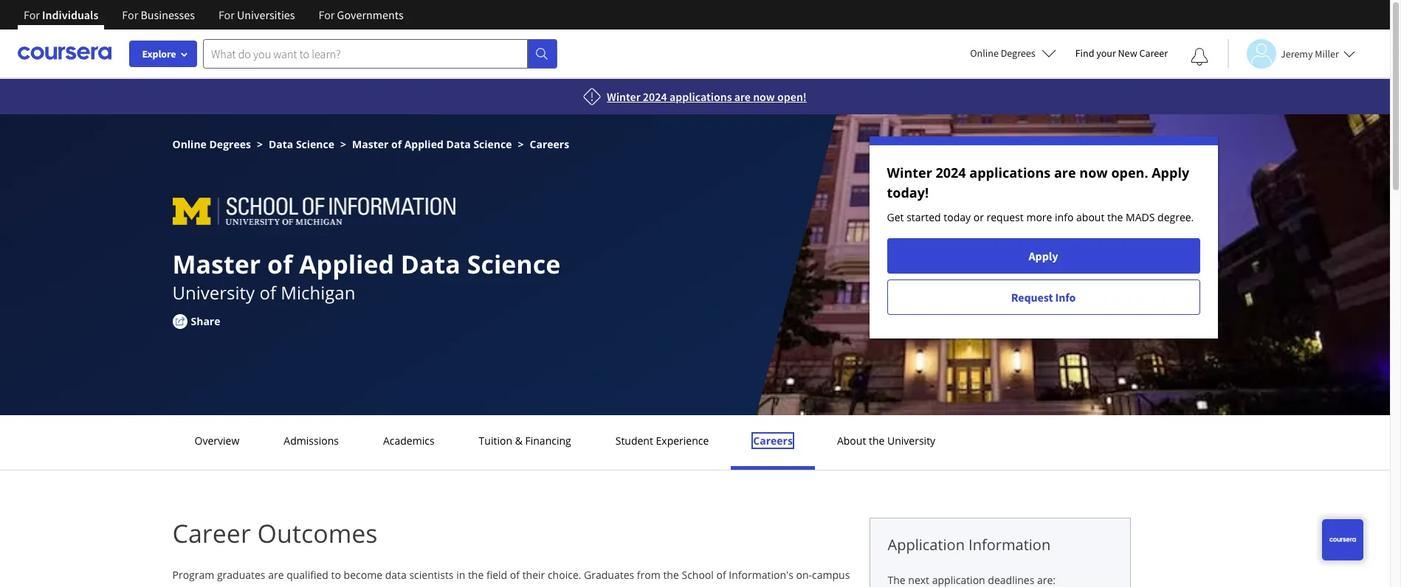 Task type: vqa. For each thing, say whether or not it's contained in the screenshot.
Get
yes



Task type: locate. For each thing, give the bounding box(es) containing it.
career right new
[[1139, 47, 1168, 60]]

tuition & financing
[[479, 434, 571, 448]]

scientists up on
[[409, 568, 454, 582]]

degrees
[[1001, 47, 1035, 60], [209, 137, 251, 151]]

0 vertical spatial degrees
[[1001, 47, 1035, 60]]

1 horizontal spatial are
[[734, 89, 751, 104]]

apply down get started today or request more info about the mads degree.
[[1029, 249, 1058, 264]]

for
[[24, 7, 40, 22], [122, 7, 138, 22], [218, 7, 235, 22], [319, 7, 335, 22]]

miller
[[1315, 47, 1339, 60]]

1 horizontal spatial career
[[1139, 47, 1168, 60]]

0 vertical spatial careers
[[530, 137, 569, 151]]

are inside winter 2024 applications are now open. apply today!
[[1054, 164, 1076, 182]]

1 horizontal spatial degrees
[[1001, 47, 1035, 60]]

0 horizontal spatial to
[[331, 568, 341, 582]]

1 horizontal spatial apply
[[1152, 164, 1189, 182]]

winter inside winter 2024 applications are now open. apply today!
[[887, 164, 932, 182]]

None search field
[[203, 39, 557, 68]]

1 vertical spatial apply
[[1029, 249, 1058, 264]]

the
[[1107, 210, 1123, 224], [869, 434, 885, 448], [468, 568, 484, 582], [663, 568, 679, 582]]

1 horizontal spatial applications
[[969, 164, 1051, 182]]

1 vertical spatial careers
[[753, 434, 793, 448]]

data inside master of applied data science university of michigan
[[401, 247, 461, 281]]

0 horizontal spatial now
[[753, 89, 775, 104]]

jeremy
[[1281, 47, 1313, 60]]

2 > from the left
[[340, 137, 346, 151]]

1 horizontal spatial careers
[[753, 434, 793, 448]]

applications inside winter 2024 applications are now open. apply today!
[[969, 164, 1051, 182]]

admissions
[[284, 434, 339, 448]]

field
[[486, 568, 507, 582]]

0 vertical spatial applied
[[404, 137, 443, 151]]

for left universities
[[218, 7, 235, 22]]

1 vertical spatial applied
[[299, 247, 394, 281]]

degrees left data science 'link'
[[209, 137, 251, 151]]

1 horizontal spatial applied
[[404, 137, 443, 151]]

data up go
[[385, 568, 407, 582]]

for for universities
[[218, 7, 235, 22]]

1 vertical spatial applications
[[969, 164, 1051, 182]]

university
[[172, 281, 255, 305], [887, 434, 935, 448], [769, 586, 818, 588]]

university of michigan image
[[172, 190, 465, 225]]

0 vertical spatial winter
[[607, 89, 641, 104]]

1 horizontal spatial 2024
[[936, 164, 966, 182]]

qualified
[[287, 568, 328, 582]]

and left go
[[375, 586, 394, 588]]

2 vertical spatial are
[[268, 568, 284, 582]]

0 horizontal spatial careers
[[530, 137, 569, 151]]

your
[[1096, 47, 1116, 60]]

admissions link
[[279, 434, 343, 448]]

0 horizontal spatial applications
[[669, 89, 732, 104]]

0 horizontal spatial are
[[268, 568, 284, 582]]

0 horizontal spatial and
[[375, 586, 394, 588]]

careers
[[530, 137, 569, 151], [753, 434, 793, 448]]

1 vertical spatial master
[[172, 247, 261, 281]]

for left individuals on the top of page
[[24, 7, 40, 22]]

are inside program graduates are qualified to become data scientists in the field of their choice. graduates from the school of information's on-campus programs have a 95% job placement rate, and go on to become data scientists at places like google, facebook and amazon. university o
[[268, 568, 284, 582]]

4 for from the left
[[319, 7, 335, 22]]

university right about
[[887, 434, 935, 448]]

share button
[[172, 314, 242, 329]]

1 horizontal spatial online
[[970, 47, 999, 60]]

0 horizontal spatial winter
[[607, 89, 641, 104]]

0 horizontal spatial data
[[385, 568, 407, 582]]

1 horizontal spatial now
[[1079, 164, 1108, 182]]

data for applied
[[401, 247, 461, 281]]

0 vertical spatial university
[[172, 281, 255, 305]]

1 vertical spatial data
[[480, 586, 502, 588]]

applications
[[669, 89, 732, 104], [969, 164, 1051, 182]]

0 vertical spatial are
[[734, 89, 751, 104]]

1 horizontal spatial winter
[[887, 164, 932, 182]]

become up 'rate,'
[[344, 568, 382, 582]]

banner navigation
[[12, 0, 415, 41]]

data science link
[[269, 137, 334, 151]]

are for open!
[[734, 89, 751, 104]]

data
[[269, 137, 293, 151], [446, 137, 471, 151], [401, 247, 461, 281]]

information
[[969, 535, 1051, 555]]

0 horizontal spatial >
[[257, 137, 263, 151]]

0 horizontal spatial 2024
[[643, 89, 667, 104]]

become down in
[[439, 586, 477, 588]]

1 horizontal spatial >
[[340, 137, 346, 151]]

1 vertical spatial scientists
[[504, 586, 549, 588]]

now
[[753, 89, 775, 104], [1079, 164, 1108, 182]]

for for governments
[[319, 7, 335, 22]]

scientists down the their
[[504, 586, 549, 588]]

3 > from the left
[[518, 137, 524, 151]]

are up 95%
[[268, 568, 284, 582]]

get started today or request more info about the mads degree.
[[887, 210, 1194, 224]]

explore
[[142, 47, 176, 61]]

2 horizontal spatial are
[[1054, 164, 1076, 182]]

science inside master of applied data science university of michigan
[[467, 247, 560, 281]]

and down school
[[704, 586, 722, 588]]

0 horizontal spatial degrees
[[209, 137, 251, 151]]

find
[[1075, 47, 1094, 60]]

0 horizontal spatial online
[[172, 137, 207, 151]]

university inside program graduates are qualified to become data scientists in the field of their choice. graduates from the school of information's on-campus programs have a 95% job placement rate, and go on to become data scientists at places like google, facebook and amazon. university o
[[769, 586, 818, 588]]

1 vertical spatial online
[[172, 137, 207, 151]]

science
[[296, 137, 334, 151], [473, 137, 512, 151], [467, 247, 560, 281]]

apply button
[[887, 238, 1200, 274]]

online
[[970, 47, 999, 60], [172, 137, 207, 151]]

1 vertical spatial career
[[172, 517, 251, 551]]

0 horizontal spatial applied
[[299, 247, 394, 281]]

1 vertical spatial 2024
[[936, 164, 966, 182]]

2 for from the left
[[122, 7, 138, 22]]

1 vertical spatial now
[[1079, 164, 1108, 182]]

0 horizontal spatial become
[[344, 568, 382, 582]]

0 horizontal spatial university
[[172, 281, 255, 305]]

2 horizontal spatial >
[[518, 137, 524, 151]]

for left governments
[[319, 7, 335, 22]]

0 horizontal spatial master
[[172, 247, 261, 281]]

3 for from the left
[[218, 7, 235, 22]]

2 vertical spatial university
[[769, 586, 818, 588]]

michigan
[[281, 281, 355, 305]]

>
[[257, 137, 263, 151], [340, 137, 346, 151], [518, 137, 524, 151]]

online inside popup button
[[970, 47, 999, 60]]

more
[[1026, 210, 1052, 224]]

applied
[[404, 137, 443, 151], [299, 247, 394, 281]]

to right on
[[426, 586, 436, 588]]

1 for from the left
[[24, 7, 40, 22]]

master inside master of applied data science university of michigan
[[172, 247, 261, 281]]

applied inside master of applied data science university of michigan
[[299, 247, 394, 281]]

in
[[456, 568, 465, 582]]

2024
[[643, 89, 667, 104], [936, 164, 966, 182]]

are up info
[[1054, 164, 1076, 182]]

0 vertical spatial online
[[970, 47, 999, 60]]

1 vertical spatial winter
[[887, 164, 932, 182]]

winter for winter 2024 applications are now open!
[[607, 89, 641, 104]]

explore button
[[129, 41, 197, 67]]

0 vertical spatial to
[[331, 568, 341, 582]]

experience
[[656, 434, 709, 448]]

request
[[987, 210, 1024, 224]]

0 vertical spatial master
[[352, 137, 389, 151]]

financing
[[525, 434, 571, 448]]

today!
[[887, 184, 929, 202]]

overview link
[[190, 434, 244, 448]]

master
[[352, 137, 389, 151], [172, 247, 261, 281]]

are
[[734, 89, 751, 104], [1054, 164, 1076, 182], [268, 568, 284, 582]]

2024 inside winter 2024 applications are now open. apply today!
[[936, 164, 966, 182]]

1 vertical spatial degrees
[[209, 137, 251, 151]]

degrees for online degrees
[[1001, 47, 1035, 60]]

0 vertical spatial now
[[753, 89, 775, 104]]

apply right open.
[[1152, 164, 1189, 182]]

What do you want to learn? text field
[[203, 39, 528, 68]]

career up program
[[172, 517, 251, 551]]

master up share button
[[172, 247, 261, 281]]

show notifications image
[[1191, 48, 1208, 66]]

of
[[391, 137, 402, 151], [267, 247, 293, 281], [259, 281, 276, 305], [510, 568, 520, 582], [716, 568, 726, 582]]

1 horizontal spatial to
[[426, 586, 436, 588]]

scientists
[[409, 568, 454, 582], [504, 586, 549, 588]]

2 and from the left
[[704, 586, 722, 588]]

now inside winter 2024 applications are now open. apply today!
[[1079, 164, 1108, 182]]

for left businesses in the top of the page
[[122, 7, 138, 22]]

0 horizontal spatial career
[[172, 517, 251, 551]]

share
[[191, 314, 220, 328]]

now left open.
[[1079, 164, 1108, 182]]

1 horizontal spatial university
[[769, 586, 818, 588]]

0 vertical spatial 2024
[[643, 89, 667, 104]]

to up placement
[[331, 568, 341, 582]]

1 > from the left
[[257, 137, 263, 151]]

university up share button
[[172, 281, 255, 305]]

1 horizontal spatial and
[[704, 586, 722, 588]]

now left open!
[[753, 89, 775, 104]]

0 horizontal spatial scientists
[[409, 568, 454, 582]]

apply inside winter 2024 applications are now open. apply today!
[[1152, 164, 1189, 182]]

0 vertical spatial apply
[[1152, 164, 1189, 182]]

go
[[396, 586, 408, 588]]

now for open.
[[1079, 164, 1108, 182]]

95%
[[256, 586, 277, 588]]

data down the field
[[480, 586, 502, 588]]

data
[[385, 568, 407, 582], [480, 586, 502, 588]]

and
[[375, 586, 394, 588], [704, 586, 722, 588]]

university down on- at the right bottom of the page
[[769, 586, 818, 588]]

1 vertical spatial are
[[1054, 164, 1076, 182]]

program
[[172, 568, 214, 582]]

are left open!
[[734, 89, 751, 104]]

0 vertical spatial applications
[[669, 89, 732, 104]]

for businesses
[[122, 7, 195, 22]]

1 vertical spatial university
[[887, 434, 935, 448]]

degrees left "find"
[[1001, 47, 1035, 60]]

apply
[[1152, 164, 1189, 182], [1029, 249, 1058, 264]]

master right data science 'link'
[[352, 137, 389, 151]]

0 horizontal spatial apply
[[1029, 249, 1058, 264]]

on
[[411, 586, 423, 588]]

winter 2024 applications are now open! link
[[607, 89, 807, 104]]

to
[[331, 568, 341, 582], [426, 586, 436, 588]]

for for individuals
[[24, 7, 40, 22]]

degrees inside popup button
[[1001, 47, 1035, 60]]

application
[[888, 535, 965, 555]]

1 vertical spatial become
[[439, 586, 477, 588]]



Task type: describe. For each thing, give the bounding box(es) containing it.
open.
[[1111, 164, 1148, 182]]

outcomes
[[257, 517, 378, 551]]

about the university
[[837, 434, 935, 448]]

for for businesses
[[122, 7, 138, 22]]

university inside master of applied data science university of michigan
[[172, 281, 255, 305]]

job
[[279, 586, 294, 588]]

online for online degrees > data science > master of applied data science > careers
[[172, 137, 207, 151]]

from
[[637, 568, 661, 582]]

winter for winter 2024 applications are now open. apply today!
[[887, 164, 932, 182]]

master of applied data science university of michigan
[[172, 247, 560, 305]]

now for open!
[[753, 89, 775, 104]]

online for online degrees
[[970, 47, 999, 60]]

for governments
[[319, 7, 404, 22]]

1 and from the left
[[375, 586, 394, 588]]

placement
[[297, 586, 348, 588]]

2024 for winter 2024 applications are now open. apply today!
[[936, 164, 966, 182]]

0 vertical spatial data
[[385, 568, 407, 582]]

choice.
[[548, 568, 581, 582]]

careers link
[[749, 434, 797, 448]]

apply inside button
[[1029, 249, 1058, 264]]

data for >
[[269, 137, 293, 151]]

0 vertical spatial career
[[1139, 47, 1168, 60]]

master of applied data science link
[[352, 137, 512, 151]]

2 horizontal spatial university
[[887, 434, 935, 448]]

about the university link
[[833, 434, 940, 448]]

career outcomes
[[172, 517, 378, 551]]

or
[[973, 210, 984, 224]]

amazon.
[[725, 586, 767, 588]]

individuals
[[42, 7, 98, 22]]

campus
[[812, 568, 850, 582]]

governments
[[337, 7, 404, 22]]

request
[[1011, 290, 1053, 305]]

universities
[[237, 7, 295, 22]]

student experience link
[[611, 434, 713, 448]]

coursera image
[[18, 42, 111, 65]]

applications for open!
[[669, 89, 732, 104]]

at
[[551, 586, 561, 588]]

for universities
[[218, 7, 295, 22]]

open!
[[777, 89, 807, 104]]

google,
[[616, 586, 652, 588]]

for individuals
[[24, 7, 98, 22]]

online degrees > data science > master of applied data science > careers
[[172, 137, 569, 151]]

jeremy miller
[[1281, 47, 1339, 60]]

graduates
[[584, 568, 634, 582]]

1 horizontal spatial become
[[439, 586, 477, 588]]

graduates
[[217, 568, 265, 582]]

programs
[[172, 586, 219, 588]]

about
[[1076, 210, 1105, 224]]

request info button
[[887, 280, 1200, 315]]

degree.
[[1158, 210, 1194, 224]]

science for >
[[296, 137, 334, 151]]

science for applied
[[467, 247, 560, 281]]

school
[[682, 568, 714, 582]]

request info
[[1011, 290, 1076, 305]]

a
[[248, 586, 254, 588]]

places
[[563, 586, 594, 588]]

online degrees link
[[172, 137, 251, 151]]

&
[[515, 434, 523, 448]]

online degrees
[[970, 47, 1035, 60]]

mads
[[1126, 210, 1155, 224]]

info
[[1055, 290, 1076, 305]]

like
[[596, 586, 613, 588]]

1 horizontal spatial master
[[352, 137, 389, 151]]

1 horizontal spatial scientists
[[504, 586, 549, 588]]

tuition & financing link
[[474, 434, 576, 448]]

0 vertical spatial scientists
[[409, 568, 454, 582]]

about
[[837, 434, 866, 448]]

facebook
[[655, 586, 701, 588]]

jeremy miller button
[[1228, 39, 1355, 68]]

student
[[615, 434, 653, 448]]

businesses
[[141, 7, 195, 22]]

rate,
[[351, 586, 373, 588]]

new
[[1118, 47, 1137, 60]]

online degrees button
[[958, 37, 1068, 69]]

academics link
[[379, 434, 439, 448]]

academics
[[383, 434, 434, 448]]

0 vertical spatial become
[[344, 568, 382, 582]]

started
[[907, 210, 941, 224]]

degrees for online degrees > data science > master of applied data science > careers
[[209, 137, 251, 151]]

today
[[944, 210, 971, 224]]

applications for open.
[[969, 164, 1051, 182]]

have
[[222, 586, 245, 588]]

student experience
[[615, 434, 709, 448]]

tuition
[[479, 434, 512, 448]]

get
[[887, 210, 904, 224]]

their
[[522, 568, 545, 582]]

on-
[[796, 568, 812, 582]]

information's
[[729, 568, 793, 582]]

program graduates are qualified to become data scientists in the field of their choice. graduates from the school of information's on-campus programs have a 95% job placement rate, and go on to become data scientists at places like google, facebook and amazon. university o
[[172, 568, 850, 588]]

find your new career link
[[1068, 44, 1175, 63]]

overview
[[195, 434, 239, 448]]

info
[[1055, 210, 1074, 224]]

winter 2024 applications are now open!
[[607, 89, 807, 104]]

1 vertical spatial to
[[426, 586, 436, 588]]

application information
[[888, 535, 1051, 555]]

1 horizontal spatial data
[[480, 586, 502, 588]]

2024 for winter 2024 applications are now open!
[[643, 89, 667, 104]]

are for open.
[[1054, 164, 1076, 182]]

winter 2024 applications are now open. apply today!
[[887, 164, 1189, 202]]



